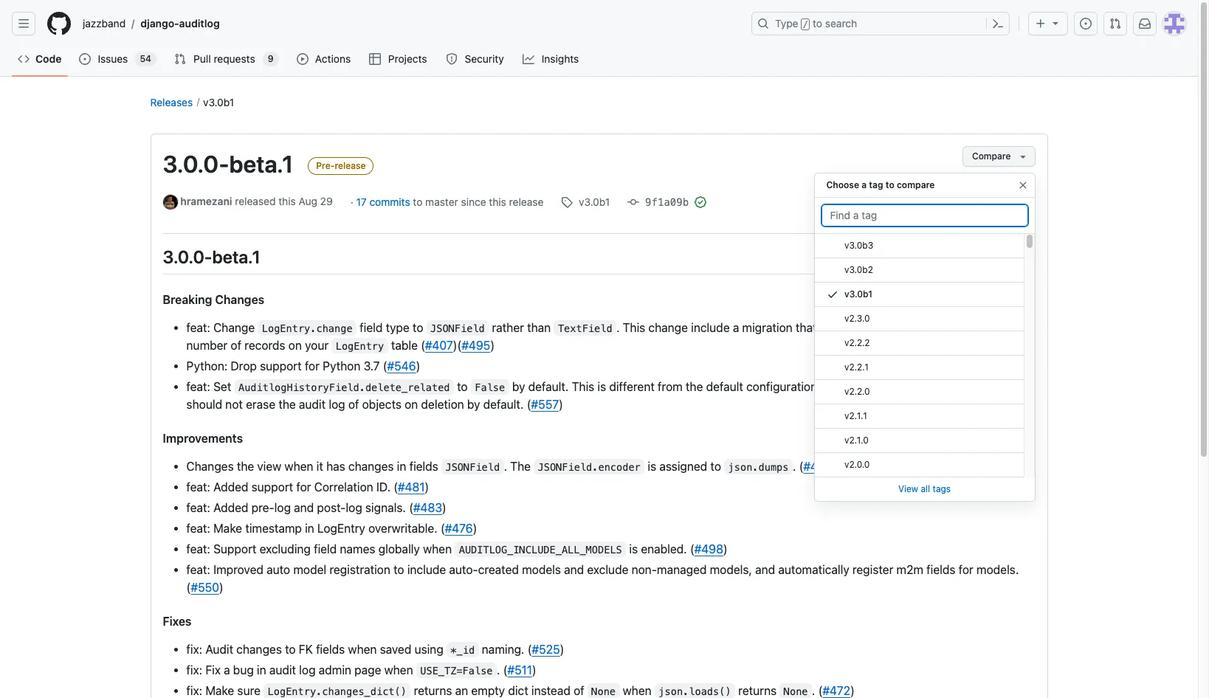 Task type: locate. For each thing, give the bounding box(es) containing it.
1 horizontal spatial returns
[[739, 684, 777, 698]]

0 horizontal spatial fields
[[316, 643, 345, 656]]

fields
[[410, 460, 439, 473], [927, 563, 956, 576], [316, 643, 345, 656]]

0 vertical spatial field
[[360, 321, 383, 334]]

v3.0b2 link
[[815, 258, 1024, 283]]

and left "post-"
[[294, 501, 314, 514]]

changes down improvements
[[186, 460, 234, 473]]

1 horizontal spatial this
[[623, 321, 646, 334]]

v2.0.0 link
[[815, 453, 1024, 478]]

v2.3.0 link
[[815, 307, 1024, 332]]

0 vertical spatial fix:
[[186, 643, 202, 656]]

support down records
[[260, 359, 302, 373]]

0 vertical spatial added
[[213, 480, 248, 494]]

triangle down image
[[1017, 151, 1029, 162]]

drop
[[231, 359, 257, 373]]

v3.0b1 link down the pull requests on the top left
[[203, 96, 234, 109]]

3.0.0-beta.1 up breaking changes
[[163, 247, 261, 268]]

0 horizontal spatial and
[[294, 501, 314, 514]]

2 fix: from the top
[[186, 664, 202, 677]]

graph image
[[523, 53, 535, 65]]

names
[[340, 542, 376, 556]]

logentry.change
[[262, 322, 353, 334]]

command palette image
[[993, 18, 1004, 30]]

0 vertical spatial release
[[335, 160, 366, 171]]

for inside changes the view when it has changes in fields jsonfield . the jsonfield.encoder is assigned to json.dumps . ( #489 feat: added support for correlation id. ( #481 ) feat: added pre-log and post-log signals. ( #483 ) feat: make timestamp in logentry overwritable. ( #476 ) feat: support excluding field names globally when auditlog_include_all_models is enabled. ( #498 )
[[296, 480, 311, 494]]

for left correlation
[[296, 480, 311, 494]]

issue opened image left issues
[[79, 53, 91, 65]]

changes up change at the left top
[[215, 293, 265, 306]]

2 horizontal spatial on
[[993, 321, 1006, 334]]

field left type
[[360, 321, 383, 334]]

for inside feat: improved auto model registration to include auto-created models and exclude non-managed models, and automatically register m2m fields for models. (
[[959, 563, 974, 576]]

auto
[[267, 563, 290, 576]]

the right depending
[[1009, 321, 1026, 334]]

in up #481 link
[[397, 460, 406, 473]]

0 vertical spatial by
[[512, 380, 525, 393]]

log down 'fk' at the bottom of the page
[[299, 664, 316, 677]]

2 vertical spatial for
[[959, 563, 974, 576]]

jsonfield up )(
[[431, 322, 485, 334]]

0 vertical spatial default.
[[529, 380, 569, 393]]

v3.0b1 link
[[203, 96, 234, 109], [562, 194, 610, 210], [815, 283, 1024, 307]]

1 vertical spatial 3.0.0-beta.1
[[163, 247, 261, 268]]

support
[[260, 359, 302, 373], [252, 480, 293, 494]]

3.0.0-beta.1
[[163, 150, 294, 178], [163, 247, 261, 268]]

include right change
[[691, 321, 730, 334]]

0 vertical spatial this
[[623, 321, 646, 334]]

code image
[[18, 53, 30, 65]]

logentry inside changes the view when it has changes in fields jsonfield . the jsonfield.encoder is assigned to json.dumps . ( #489 feat: added support for correlation id. ( #481 ) feat: added pre-log and post-log signals. ( #483 ) feat: make timestamp in logentry overwritable. ( #476 ) feat: support excluding field names globally when auditlog_include_all_models is enabled. ( #498 )
[[318, 522, 365, 535]]

0 horizontal spatial /
[[132, 17, 135, 30]]

0 horizontal spatial include
[[407, 563, 446, 576]]

2 horizontal spatial is
[[648, 460, 657, 473]]

issue opened image for the bottom git pull request image
[[79, 53, 91, 65]]

0 vertical spatial include
[[691, 321, 730, 334]]

#481 link
[[398, 480, 425, 494]]

this left aug
[[279, 195, 296, 208]]

0 horizontal spatial audit
[[269, 664, 296, 677]]

timestamp
[[245, 522, 302, 535]]

1 horizontal spatial /
[[803, 19, 809, 30]]

rather
[[492, 321, 524, 334]]

3.0.0-beta.1 for pre-
[[163, 150, 294, 178]]

returns right json.loads()
[[739, 684, 777, 698]]

feat: set auditloghistoryfield.delete_related to false by default. this is different from the default configuration of django's genericrelation
[[186, 380, 979, 393]]

list
[[77, 12, 743, 35]]

the right from
[[686, 380, 703, 393]]

0 vertical spatial v3.0b1 link
[[203, 96, 234, 109]]

v3.0b1 right tag "image"
[[579, 196, 610, 208]]

on right depending
[[993, 321, 1006, 334]]

0 horizontal spatial issue opened image
[[79, 53, 91, 65]]

v2.2.1
[[844, 362, 869, 373]]

0 vertical spatial logentry
[[336, 340, 384, 352]]

7 feat: from the top
[[186, 563, 210, 576]]

0 horizontal spatial none
[[592, 686, 616, 698]]

field inside changes the view when it has changes in fields jsonfield . the jsonfield.encoder is assigned to json.dumps . ( #489 feat: added support for correlation id. ( #481 ) feat: added pre-log and post-log signals. ( #483 ) feat: make timestamp in logentry overwritable. ( #476 ) feat: support excluding field names globally when auditlog_include_all_models is enabled. ( #498 )
[[314, 542, 337, 556]]

a left migration on the top right of the page
[[733, 321, 739, 334]]

triangle down image
[[1050, 17, 1062, 29]]

1 vertical spatial default.
[[483, 398, 524, 411]]

v3.0b1
[[203, 96, 234, 109], [579, 196, 610, 208], [844, 289, 873, 300]]

)
[[491, 339, 495, 352], [416, 359, 421, 373], [559, 398, 563, 411], [425, 480, 429, 494], [442, 501, 447, 514], [473, 522, 477, 535], [724, 542, 728, 556], [219, 581, 224, 594], [560, 643, 565, 656], [532, 664, 537, 677], [851, 684, 855, 698]]

feat: improved auto model registration to include auto-created models and exclude non-managed models, and automatically register m2m fields for models. (
[[186, 563, 1019, 594]]

git pull request image left notifications image
[[1110, 18, 1122, 30]]

logentry down "post-"
[[318, 522, 365, 535]]

9f1a09b
[[646, 197, 689, 208]]

0 horizontal spatial release
[[335, 160, 366, 171]]

on right 'objects'
[[405, 398, 418, 411]]

beta.1 for pre-
[[229, 150, 294, 178]]

include down globally
[[407, 563, 446, 576]]

1 horizontal spatial changes
[[349, 460, 394, 473]]

compare
[[973, 151, 1011, 162]]

. down naming.
[[497, 664, 500, 677]]

#550 )
[[191, 581, 224, 594]]

0 vertical spatial 3.0.0-beta.1
[[163, 150, 294, 178]]

0 vertical spatial 3.0.0-
[[163, 150, 229, 178]]

2 vertical spatial fix:
[[186, 684, 202, 698]]

django's
[[835, 380, 882, 393]]

added down improvements
[[213, 480, 248, 494]]

by right the false
[[512, 380, 525, 393]]

v3.0b1 down v3.0b2 on the right
[[844, 289, 873, 300]]

beta.1 up hramezani released this aug 29
[[229, 150, 294, 178]]

0 horizontal spatial on
[[289, 339, 302, 352]]

of down 'auditloghistoryfield.delete_related'
[[348, 398, 359, 411]]

1 vertical spatial changes
[[186, 460, 234, 473]]

0 horizontal spatial this
[[572, 380, 595, 393]]

tags
[[933, 484, 951, 495]]

jazzband link
[[77, 12, 132, 35]]

is up non-
[[630, 542, 638, 556]]

1 vertical spatial jsonfield
[[446, 461, 500, 473]]

and right models,
[[756, 563, 776, 576]]

1 none from the left
[[592, 686, 616, 698]]

changes up id. at the left of the page
[[349, 460, 394, 473]]

make up support
[[213, 522, 242, 535]]

table
[[391, 339, 418, 352]]

/ right 'type'
[[803, 19, 809, 30]]

#483
[[413, 501, 442, 514]]

git pull request image
[[1110, 18, 1122, 30], [174, 53, 186, 65]]

deletion
[[421, 398, 464, 411]]

0 vertical spatial fields
[[410, 460, 439, 473]]

/ inside type / to search
[[803, 19, 809, 30]]

automatically
[[779, 563, 850, 576]]

1 horizontal spatial include
[[691, 321, 730, 334]]

0 horizontal spatial returns
[[414, 684, 452, 698]]

since
[[461, 196, 486, 208]]

to up 'logentry table ( #407 )( #495 )'
[[413, 321, 424, 334]]

changes up bug
[[237, 643, 282, 656]]

. right textfield
[[617, 321, 620, 334]]

returns left 'an'
[[414, 684, 452, 698]]

0 horizontal spatial in
[[257, 664, 266, 677]]

page
[[355, 664, 381, 677]]

pre-
[[316, 160, 335, 171]]

jsonfield
[[431, 322, 485, 334], [446, 461, 500, 473]]

1 horizontal spatial a
[[733, 321, 739, 334]]

1 horizontal spatial this
[[489, 196, 507, 208]]

log
[[329, 398, 345, 411], [275, 501, 291, 514], [346, 501, 362, 514], [299, 664, 316, 677]]

a left tag
[[862, 179, 867, 191]]

support down view
[[252, 480, 293, 494]]

on inside , but we should not erase the audit log of objects on deletion by default. (
[[405, 398, 418, 411]]

#525 link
[[532, 643, 560, 656]]

configuration
[[747, 380, 818, 393]]

3 feat: from the top
[[186, 480, 210, 494]]

none right instead
[[592, 686, 616, 698]]

1 horizontal spatial on
[[405, 398, 418, 411]]

issue opened image
[[1080, 18, 1092, 30], [79, 53, 91, 65]]

2 vertical spatial v3.0b1 link
[[815, 283, 1024, 307]]

1 horizontal spatial git pull request image
[[1110, 18, 1122, 30]]

in up the excluding at left bottom
[[305, 522, 314, 535]]

but
[[990, 380, 1007, 393]]

1 vertical spatial audit
[[269, 664, 296, 677]]

1 vertical spatial logentry
[[318, 522, 365, 535]]

to left master on the left
[[413, 196, 423, 208]]

jsonfield left the
[[446, 461, 500, 473]]

naming.
[[482, 643, 525, 656]]

1 vertical spatial make
[[206, 684, 234, 698]]

1 horizontal spatial is
[[630, 542, 638, 556]]

2 horizontal spatial v3.0b1 link
[[815, 283, 1024, 307]]

fields inside feat: improved auto model registration to include auto-created models and exclude non-managed models, and automatically register m2m fields for models. (
[[927, 563, 956, 576]]

default. down the false
[[483, 398, 524, 411]]

1 horizontal spatial none
[[784, 686, 808, 698]]

0 vertical spatial make
[[213, 522, 242, 535]]

the right 'erase'
[[279, 398, 296, 411]]

and right models on the bottom
[[564, 563, 584, 576]]

and inside changes the view when it has changes in fields jsonfield . the jsonfield.encoder is assigned to json.dumps . ( #489 feat: added support for correlation id. ( #481 ) feat: added pre-log and post-log signals. ( #483 ) feat: make timestamp in logentry overwritable. ( #476 ) feat: support excluding field names globally when auditlog_include_all_models is enabled. ( #498 )
[[294, 501, 314, 514]]

1 3.0.0- from the top
[[163, 150, 229, 178]]

of right instead
[[574, 684, 585, 698]]

compare button
[[963, 146, 1036, 167]]

1 vertical spatial a
[[733, 321, 739, 334]]

2 horizontal spatial in
[[397, 460, 406, 473]]

to left run
[[898, 321, 909, 334]]

to right assigned
[[711, 460, 721, 473]]

in
[[397, 460, 406, 473], [305, 522, 314, 535], [257, 664, 266, 677]]

is left 'different'
[[598, 380, 606, 393]]

/ left django-
[[132, 17, 135, 30]]

commit image
[[628, 197, 640, 208]]

to left 'fk' at the bottom of the page
[[285, 643, 296, 656]]

0 vertical spatial in
[[397, 460, 406, 473]]

#557 link
[[531, 398, 559, 411]]

for left models. on the right
[[959, 563, 974, 576]]

2 vertical spatial v3.0b1
[[844, 289, 873, 300]]

1 vertical spatial field
[[314, 542, 337, 556]]

release left tag "image"
[[509, 196, 544, 208]]

audit right bug
[[269, 664, 296, 677]]

issue opened image right triangle down icon
[[1080, 18, 1092, 30]]

#489 link
[[804, 460, 833, 473]]

v2.1.0 link
[[815, 429, 1024, 453]]

added left pre-
[[213, 501, 248, 514]]

0 vertical spatial v3.0b1
[[203, 96, 234, 109]]

1 vertical spatial changes
[[237, 643, 282, 656]]

#557
[[531, 398, 559, 411]]

2 3.0.0- from the top
[[163, 247, 212, 268]]

1 horizontal spatial audit
[[299, 398, 326, 411]]

#498 link
[[695, 542, 724, 556]]

field up 'model'
[[314, 542, 337, 556]]

is left assigned
[[648, 460, 657, 473]]

2 vertical spatial on
[[405, 398, 418, 411]]

of down change at the left top
[[231, 339, 242, 352]]

0 horizontal spatial v3.0b1 link
[[203, 96, 234, 109]]

beta.1
[[229, 150, 294, 178], [212, 247, 261, 268]]

homepage image
[[47, 12, 71, 35]]

release up ·
[[335, 160, 366, 171]]

by inside , but we should not erase the audit log of objects on deletion by default. (
[[467, 398, 480, 411]]

view all tags
[[899, 484, 951, 495]]

v3.0b1 for check icon
[[844, 289, 873, 300]]

changes
[[215, 293, 265, 306], [186, 460, 234, 473]]

support inside changes the view when it has changes in fields jsonfield . the jsonfield.encoder is assigned to json.dumps . ( #489 feat: added support for correlation id. ( #481 ) feat: added pre-log and post-log signals. ( #483 ) feat: make timestamp in logentry overwritable. ( #476 ) feat: support excluding field names globally when auditlog_include_all_models is enabled. ( #498 )
[[252, 480, 293, 494]]

false
[[475, 381, 505, 393]]

1 3.0.0-beta.1 from the top
[[163, 150, 294, 178]]

#495
[[462, 339, 491, 352]]

make down fix
[[206, 684, 234, 698]]

1 horizontal spatial v3.0b1
[[579, 196, 610, 208]]

1 vertical spatial issue opened image
[[79, 53, 91, 65]]

audit down 'auditloghistoryfield.delete_related'
[[299, 398, 326, 411]]

0 vertical spatial jsonfield
[[431, 322, 485, 334]]

. left #472 at the right bottom of the page
[[812, 684, 816, 698]]

field
[[360, 321, 383, 334], [314, 542, 337, 556]]

to left search
[[813, 17, 823, 30]]

0 horizontal spatial field
[[314, 542, 337, 556]]

play image
[[297, 53, 308, 65]]

v3.0b1 link up run
[[815, 283, 1024, 307]]

of
[[231, 339, 242, 352], [821, 380, 831, 393], [348, 398, 359, 411], [574, 684, 585, 698]]

/ inside jazzband / django-auditlog
[[132, 17, 135, 30]]

issue opened image for git pull request image to the top
[[1080, 18, 1092, 30]]

2 horizontal spatial fields
[[927, 563, 956, 576]]

0 vertical spatial is
[[598, 380, 606, 393]]

0 horizontal spatial v3.0b1
[[203, 96, 234, 109]]

auditloghistoryfield.delete_related
[[238, 381, 450, 393]]

in inside fixes fix: audit changes to fk fields when saved using *_id naming. ( #525 ) fix: fix a bug in audit log admin page when use_tz=false . ( #511 ) fix: make sure logentry.changes_dict() returns an empty dict instead of none when json.loads() returns none . ( #472 )
[[257, 664, 266, 677]]

0 horizontal spatial this
[[279, 195, 296, 208]]

to down globally
[[394, 563, 404, 576]]

correlation
[[314, 480, 374, 494]]

0 horizontal spatial changes
[[237, 643, 282, 656]]

1 vertical spatial for
[[296, 480, 311, 494]]

v3.0b1 link left commit image
[[562, 194, 610, 210]]

release
[[335, 160, 366, 171], [509, 196, 544, 208]]

is
[[598, 380, 606, 393], [648, 460, 657, 473], [630, 542, 638, 556]]

none left #472 at the right bottom of the page
[[784, 686, 808, 698]]

logentry up 3.7
[[336, 340, 384, 352]]

logentry.changes_dict()
[[268, 686, 407, 698]]

0 vertical spatial a
[[862, 179, 867, 191]]

hramezani link
[[180, 195, 232, 208]]

2 horizontal spatial v3.0b1
[[844, 289, 873, 300]]

3.0.0- for pre-
[[163, 150, 229, 178]]

this right the since
[[489, 196, 507, 208]]

a right fix
[[224, 664, 230, 677]]

jazzband / django-auditlog
[[83, 17, 220, 30]]

3.0.0-beta.1 for breaking
[[163, 247, 261, 268]]

/ for type
[[803, 19, 809, 30]]

the inside changes the view when it has changes in fields jsonfield . the jsonfield.encoder is assigned to json.dumps . ( #489 feat: added support for correlation id. ( #481 ) feat: added pre-log and post-log signals. ( #483 ) feat: make timestamp in logentry overwritable. ( #476 ) feat: support excluding field names globally when auditlog_include_all_models is enabled. ( #498 )
[[237, 460, 254, 473]]

by down the false
[[467, 398, 480, 411]]

6 feat: from the top
[[186, 542, 210, 556]]

fields inside fixes fix: audit changes to fk fields when saved using *_id naming. ( #525 ) fix: fix a bug in audit log admin page when use_tz=false . ( #511 ) fix: make sure logentry.changes_dict() returns an empty dict instead of none when json.loads() returns none . ( #472 )
[[316, 643, 345, 656]]

fix: left audit
[[186, 643, 202, 656]]

fix: left the "sure" on the left
[[186, 684, 202, 698]]

type
[[775, 17, 799, 30]]

0 vertical spatial changes
[[215, 293, 265, 306]]

3.0.0- up breaking
[[163, 247, 212, 268]]

beta.1 up breaking changes
[[212, 247, 261, 268]]

v3.0b1 down the pull requests on the top left
[[203, 96, 234, 109]]

1 horizontal spatial and
[[564, 563, 584, 576]]

2 vertical spatial fields
[[316, 643, 345, 656]]

0 horizontal spatial git pull request image
[[174, 53, 186, 65]]

when down saved
[[384, 664, 413, 677]]

a inside fixes fix: audit changes to fk fields when saved using *_id naming. ( #525 ) fix: fix a bug in audit log admin page when use_tz=false . ( #511 ) fix: make sure logentry.changes_dict() returns an empty dict instead of none when json.loads() returns none . ( #472 )
[[224, 664, 230, 677]]

records
[[245, 339, 285, 352]]

in right bug
[[257, 664, 266, 677]]

fix:
[[186, 643, 202, 656], [186, 664, 202, 677], [186, 684, 202, 698]]

1 vertical spatial include
[[407, 563, 446, 576]]

log down 'auditloghistoryfield.delete_related'
[[329, 398, 345, 411]]

1 vertical spatial v3.0b1 link
[[562, 194, 610, 210]]

the
[[1009, 321, 1026, 334], [686, 380, 703, 393], [279, 398, 296, 411], [237, 460, 254, 473]]

than
[[527, 321, 551, 334]]

pre-
[[252, 501, 275, 514]]

from
[[658, 380, 683, 393]]

model
[[293, 563, 327, 576]]

changes inside changes the view when it has changes in fields jsonfield . the jsonfield.encoder is assigned to json.dumps . ( #489 feat: added support for correlation id. ( #481 ) feat: added pre-log and post-log signals. ( #483 ) feat: make timestamp in logentry overwritable. ( #476 ) feat: support excluding field names globally when auditlog_include_all_models is enabled. ( #498 )
[[186, 460, 234, 473]]

0 vertical spatial for
[[305, 359, 320, 373]]

0 vertical spatial issue opened image
[[1080, 18, 1092, 30]]

jsonfield inside changes the view when it has changes in fields jsonfield . the jsonfield.encoder is assigned to json.dumps . ( #489 feat: added support for correlation id. ( #481 ) feat: added pre-log and post-log signals. ( #483 ) feat: make timestamp in logentry overwritable. ( #476 ) feat: support excluding field names globally when auditlog_include_all_models is enabled. ( #498 )
[[446, 461, 500, 473]]

hramezani released this aug 29
[[180, 195, 333, 208]]

id.
[[377, 480, 391, 494]]

released
[[235, 195, 276, 208]]

1 horizontal spatial issue opened image
[[1080, 18, 1092, 30]]

on down logentry.change
[[289, 339, 302, 352]]

1 vertical spatial beta.1
[[212, 247, 261, 268]]

requests
[[214, 52, 255, 65]]

1 returns from the left
[[414, 684, 452, 698]]

git pull request image left the pull
[[174, 53, 186, 65]]

#472
[[823, 684, 851, 698]]

#407
[[425, 339, 453, 352]]

auto-
[[449, 563, 478, 576]]

. inside . this change include a migration that may take time to run depending on the number of records on your
[[617, 321, 620, 334]]

1 vertical spatial support
[[252, 480, 293, 494]]

an
[[455, 684, 468, 698]]

for down your
[[305, 359, 320, 373]]

fields up #481 link
[[410, 460, 439, 473]]

the left view
[[237, 460, 254, 473]]

0 vertical spatial support
[[260, 359, 302, 373]]

0 horizontal spatial default.
[[483, 398, 524, 411]]

#472 link
[[823, 684, 851, 698]]

default. up #557 )
[[529, 380, 569, 393]]

2 vertical spatial a
[[224, 664, 230, 677]]

v2.2.0 link
[[815, 380, 1024, 405]]

3.0.0-beta.1 up hramezani link in the top left of the page
[[163, 150, 294, 178]]

#550
[[191, 581, 219, 594]]

1 vertical spatial v3.0b1
[[579, 196, 610, 208]]

1 vertical spatial in
[[305, 522, 314, 535]]

2 3.0.0-beta.1 from the top
[[163, 247, 261, 268]]

#476
[[445, 522, 473, 535]]

v2.2.0
[[844, 386, 870, 397]]

feat:
[[186, 321, 210, 334], [186, 380, 210, 393], [186, 480, 210, 494], [186, 501, 210, 514], [186, 522, 210, 535], [186, 542, 210, 556], [186, 563, 210, 576]]



Task type: vqa. For each thing, say whether or not it's contained in the screenshot.
Releases link
yes



Task type: describe. For each thing, give the bounding box(es) containing it.
fields inside changes the view when it has changes in fields jsonfield . the jsonfield.encoder is assigned to json.dumps . ( #489 feat: added support for correlation id. ( #481 ) feat: added pre-log and post-log signals. ( #483 ) feat: make timestamp in logentry overwritable. ( #476 ) feat: support excluding field names globally when auditlog_include_all_models is enabled. ( #498 )
[[410, 460, 439, 473]]

registration
[[330, 563, 391, 576]]

@hramezani image
[[163, 195, 178, 210]]

all
[[921, 484, 931, 495]]

of inside . this change include a migration that may take time to run depending on the number of records on your
[[231, 339, 242, 352]]

3.7
[[364, 359, 380, 373]]

empty
[[471, 684, 505, 698]]

the inside . this change include a migration that may take time to run depending on the number of records on your
[[1009, 321, 1026, 334]]

we
[[1011, 380, 1026, 393]]

audit inside , but we should not erase the audit log of objects on deletion by default. (
[[299, 398, 326, 411]]

dict
[[508, 684, 529, 698]]

5 feat: from the top
[[186, 522, 210, 535]]

log down correlation
[[346, 501, 362, 514]]

log inside fixes fix: audit changes to fk fields when saved using *_id naming. ( #525 ) fix: fix a bug in audit log admin page when use_tz=false . ( #511 ) fix: make sure logentry.changes_dict() returns an empty dict instead of none when json.loads() returns none . ( #472 )
[[299, 664, 316, 677]]

/ for jazzband
[[132, 17, 135, 30]]

feat: inside feat: improved auto model registration to include auto-created models and exclude non-managed models, and automatically register m2m fields for models. (
[[186, 563, 210, 576]]

django-auditlog link
[[135, 12, 226, 35]]

fixes
[[163, 615, 192, 628]]

jsonfield.encoder
[[538, 461, 641, 473]]

default. inside , but we should not erase the audit log of objects on deletion by default. (
[[483, 398, 524, 411]]

migration
[[743, 321, 793, 334]]

3.0.0- for breaking
[[163, 247, 212, 268]]

saved
[[380, 643, 412, 656]]

v3.0b3 link
[[815, 234, 1024, 258]]

excluding
[[260, 542, 311, 556]]

make inside changes the view when it has changes in fields jsonfield . the jsonfield.encoder is assigned to json.dumps . ( #489 feat: added support for correlation id. ( #481 ) feat: added pre-log and post-log signals. ( #483 ) feat: make timestamp in logentry overwritable. ( #476 ) feat: support excluding field names globally when auditlog_include_all_models is enabled. ( #498 )
[[213, 522, 242, 535]]

close menu image
[[1017, 179, 1029, 191]]

jazzband
[[83, 17, 126, 30]]

exclude
[[587, 563, 629, 576]]

v2.1.1 link
[[815, 405, 1024, 429]]

9f1a09b link
[[628, 196, 692, 208]]

verified commit signature image
[[695, 197, 707, 208]]

1 horizontal spatial in
[[305, 522, 314, 535]]

1 fix: from the top
[[186, 643, 202, 656]]

list containing jazzband
[[77, 12, 743, 35]]

#481
[[398, 480, 425, 494]]

2 vertical spatial is
[[630, 542, 638, 556]]

logentry table ( #407 )( #495 )
[[336, 339, 495, 352]]

#407 link
[[425, 339, 453, 352]]

different
[[610, 380, 655, 393]]

#498
[[695, 542, 724, 556]]

tag image
[[562, 197, 573, 208]]

1 added from the top
[[213, 480, 248, 494]]

log inside , but we should not erase the audit log of objects on deletion by default. (
[[329, 398, 345, 411]]

commits
[[370, 196, 410, 208]]

1 vertical spatial this
[[572, 380, 595, 393]]

0 horizontal spatial is
[[598, 380, 606, 393]]

2 feat: from the top
[[186, 380, 210, 393]]

audit inside fixes fix: audit changes to fk fields when saved using *_id naming. ( #525 ) fix: fix a bug in audit log admin page when use_tz=false . ( #511 ) fix: make sure logentry.changes_dict() returns an empty dict instead of none when json.loads() returns none . ( #472 )
[[269, 664, 296, 677]]

to right tag
[[886, 179, 895, 191]]

v3.0b1 for tag "image"
[[579, 196, 610, 208]]

v2.1.0
[[844, 435, 869, 446]]

of inside fixes fix: audit changes to fk fields when saved using *_id naming. ( #525 ) fix: fix a bug in audit log admin page when use_tz=false . ( #511 ) fix: make sure logentry.changes_dict() returns an empty dict instead of none when json.loads() returns none . ( #472 )
[[574, 684, 585, 698]]

log up timestamp
[[275, 501, 291, 514]]

include inside . this change include a migration that may take time to run depending on the number of records on your
[[691, 321, 730, 334]]

to inside feat: improved auto model registration to include auto-created models and exclude non-managed models, and automatically register m2m fields for models. (
[[394, 563, 404, 576]]

make inside fixes fix: audit changes to fk fields when saved using *_id naming. ( #525 ) fix: fix a bug in audit log admin page when use_tz=false . ( #511 ) fix: make sure logentry.changes_dict() returns an empty dict instead of none when json.loads() returns none . ( #472 )
[[206, 684, 234, 698]]

search
[[826, 17, 858, 30]]

set
[[213, 380, 231, 393]]

when down #476
[[423, 542, 452, 556]]

enabled.
[[641, 542, 687, 556]]

hramezani
[[180, 195, 232, 208]]

breaking changes
[[163, 293, 265, 306]]

, but we should not erase the audit log of objects on deletion by default. (
[[186, 380, 1026, 411]]

changes inside changes the view when it has changes in fields jsonfield . the jsonfield.encoder is assigned to json.dumps . ( #489 feat: added support for correlation id. ( #481 ) feat: added pre-log and post-log signals. ( #483 ) feat: make timestamp in logentry overwritable. ( #476 ) feat: support excluding field names globally when auditlog_include_all_models is enabled. ( #498 )
[[349, 460, 394, 473]]

non-
[[632, 563, 657, 576]]

2 added from the top
[[213, 501, 248, 514]]

2 horizontal spatial and
[[756, 563, 776, 576]]

insights link
[[517, 48, 586, 70]]

( inside feat: improved auto model registration to include auto-created models and exclude non-managed models, and automatically register m2m fields for models. (
[[186, 581, 191, 594]]

( inside , but we should not erase the audit log of objects on deletion by default. (
[[527, 398, 531, 411]]

python: drop support for python 3.7 ( #546 )
[[186, 359, 421, 373]]

0 vertical spatial git pull request image
[[1110, 18, 1122, 30]]

to inside changes the view when it has changes in fields jsonfield . the jsonfield.encoder is assigned to json.dumps . ( #489 feat: added support for correlation id. ( #481 ) feat: added pre-log and post-log signals. ( #483 ) feat: make timestamp in logentry overwritable. ( #476 ) feat: support excluding field names globally when auditlog_include_all_models is enabled. ( #498 )
[[711, 460, 721, 473]]

bug
[[233, 664, 254, 677]]

when left json.loads()
[[623, 684, 652, 698]]

breaking
[[163, 293, 212, 306]]

register
[[853, 563, 894, 576]]

the inside , but we should not erase the audit log of objects on deletion by default. (
[[279, 398, 296, 411]]

notifications image
[[1140, 18, 1151, 30]]

#495 link
[[462, 339, 491, 352]]

changes inside fixes fix: audit changes to fk fields when saved using *_id naming. ( #525 ) fix: fix a bug in audit log admin page when use_tz=false . ( #511 ) fix: make sure logentry.changes_dict() returns an empty dict instead of none when json.loads() returns none . ( #472 )
[[237, 643, 282, 656]]

to inside fixes fix: audit changes to fk fields when saved using *_id naming. ( #525 ) fix: fix a bug in audit log admin page when use_tz=false . ( #511 ) fix: make sure logentry.changes_dict() returns an empty dict instead of none when json.loads() returns none . ( #472 )
[[285, 643, 296, 656]]

1 horizontal spatial by
[[512, 380, 525, 393]]

view
[[257, 460, 282, 473]]

#511
[[508, 664, 532, 677]]

Find a tag text field
[[821, 204, 1029, 227]]

actions link
[[291, 48, 358, 70]]

use_tz=false
[[420, 665, 493, 677]]

may
[[820, 321, 843, 334]]

plus image
[[1035, 18, 1047, 30]]

objects
[[362, 398, 402, 411]]

1 horizontal spatial default.
[[529, 380, 569, 393]]

view all tags link
[[899, 484, 951, 495]]

audit
[[206, 643, 233, 656]]

2 none from the left
[[784, 686, 808, 698]]

1 vertical spatial git pull request image
[[174, 53, 186, 65]]

2 returns from the left
[[739, 684, 777, 698]]

shield image
[[446, 53, 458, 65]]

fixes fix: audit changes to fk fields when saved using *_id naming. ( #525 ) fix: fix a bug in audit log admin page when use_tz=false . ( #511 ) fix: make sure logentry.changes_dict() returns an empty dict instead of none when json.loads() returns none . ( #472 )
[[163, 615, 855, 698]]

logentry inside 'logentry table ( #407 )( #495 )'
[[336, 340, 384, 352]]

to up deletion
[[457, 380, 468, 393]]

2 horizontal spatial a
[[862, 179, 867, 191]]

of left v2.2.0
[[821, 380, 831, 393]]

jsonfield inside feat: change logentry.change field type to jsonfield rather than textfield
[[431, 322, 485, 334]]

1 horizontal spatial field
[[360, 321, 383, 334]]

run
[[912, 321, 929, 334]]

pull
[[194, 52, 211, 65]]

when left it
[[285, 460, 314, 473]]

4 feat: from the top
[[186, 501, 210, 514]]

auditlog
[[179, 17, 220, 30]]

choose
[[827, 179, 860, 191]]

*_id
[[451, 644, 475, 656]]

json.dumps
[[729, 461, 789, 473]]

python:
[[186, 359, 228, 373]]

1 vertical spatial is
[[648, 460, 657, 473]]

#557 )
[[531, 398, 563, 411]]

not
[[225, 398, 243, 411]]

improvements
[[163, 432, 243, 445]]

9
[[268, 53, 274, 64]]

. left #489
[[793, 460, 796, 473]]

that
[[796, 321, 817, 334]]

this inside . this change include a migration that may take time to run depending on the number of records on your
[[623, 321, 646, 334]]

change
[[649, 321, 688, 334]]

. left the
[[504, 460, 507, 473]]

changes the view when it has changes in fields jsonfield . the jsonfield.encoder is assigned to json.dumps . ( #489 feat: added support for correlation id. ( #481 ) feat: added pre-log and post-log signals. ( #483 ) feat: make timestamp in logentry overwritable. ( #476 ) feat: support excluding field names globally when auditlog_include_all_models is enabled. ( #498 )
[[186, 460, 833, 556]]

has
[[326, 460, 345, 473]]

a inside . this change include a migration that may take time to run depending on the number of records on your
[[733, 321, 739, 334]]

when up page
[[348, 643, 377, 656]]

v2.1.1
[[844, 411, 867, 422]]

0 vertical spatial on
[[993, 321, 1006, 334]]

check image
[[827, 289, 839, 301]]

1 horizontal spatial v3.0b1 link
[[562, 194, 610, 210]]

choose a tag to compare
[[827, 179, 935, 191]]

of inside , but we should not erase the audit log of objects on deletion by default. (
[[348, 398, 359, 411]]

beta.1 for breaking
[[212, 247, 261, 268]]

v3.0b2
[[844, 264, 873, 275]]

actions
[[315, 52, 351, 65]]

include inside feat: improved auto model registration to include auto-created models and exclude non-managed models, and automatically register m2m fields for models. (
[[407, 563, 446, 576]]

models
[[522, 563, 561, 576]]

1 vertical spatial release
[[509, 196, 544, 208]]

3 fix: from the top
[[186, 684, 202, 698]]

projects link
[[364, 48, 434, 70]]

1 feat: from the top
[[186, 321, 210, 334]]

default
[[706, 380, 744, 393]]

created
[[478, 563, 519, 576]]

17 commits link
[[356, 196, 413, 208]]

table image
[[370, 53, 381, 65]]

to inside . this change include a migration that may take time to run depending on the number of records on your
[[898, 321, 909, 334]]

#483 link
[[413, 501, 442, 514]]



